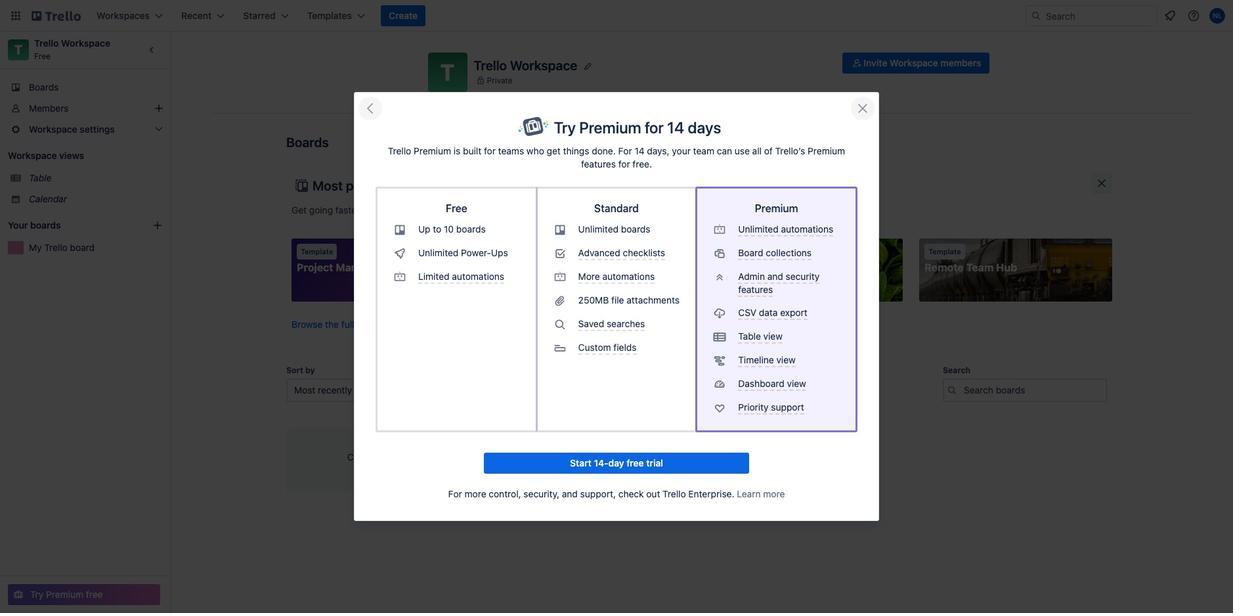 Task type: describe. For each thing, give the bounding box(es) containing it.
checklists
[[623, 247, 666, 258]]

noah lott (noahlott1) image
[[1210, 8, 1226, 24]]

project inside template project management
[[297, 262, 333, 273]]

start 14-day free trial
[[570, 458, 664, 469]]

0 vertical spatial board
[[739, 247, 764, 258]]

get
[[547, 145, 561, 156]]

trello inside the trello workspace free
[[34, 37, 59, 49]]

fields
[[614, 341, 637, 353]]

file
[[612, 294, 625, 305]]

support
[[772, 401, 805, 412]]

day
[[609, 458, 625, 469]]

features inside the admin and security features
[[739, 284, 774, 295]]

calendar
[[29, 193, 67, 204]]

2 vertical spatial board
[[398, 451, 423, 463]]

sm image
[[851, 57, 864, 70]]

remote
[[925, 262, 964, 273]]

most for most popular templates
[[313, 178, 343, 193]]

2 more from the left
[[764, 488, 785, 500]]

browse the full template gallery link
[[292, 319, 425, 330]]

attachments
[[627, 294, 680, 305]]

use
[[735, 145, 750, 156]]

trello workspace free
[[34, 37, 110, 61]]

1 horizontal spatial free
[[627, 458, 644, 469]]

template for simple
[[720, 247, 752, 256]]

workspace for trello workspace free
[[61, 37, 110, 49]]

t for t button
[[441, 58, 455, 85]]

built
[[463, 145, 482, 156]]

priority support
[[739, 401, 805, 412]]

create button
[[381, 5, 426, 26]]

1 more from the left
[[465, 488, 487, 500]]

team
[[967, 262, 994, 273]]

hub
[[997, 262, 1018, 273]]

data
[[759, 307, 778, 318]]

advanced checklists
[[579, 247, 666, 258]]

get
[[292, 204, 307, 215]]

free inside the trello workspace free
[[34, 51, 51, 61]]

invite workspace members button
[[843, 53, 990, 74]]

close image
[[855, 100, 871, 116]]

table for table
[[29, 172, 52, 183]]

recently
[[318, 384, 352, 396]]

template simple project board
[[716, 247, 823, 273]]

template for kanban
[[510, 247, 543, 256]]

custom fields
[[579, 341, 637, 353]]

1 vertical spatial my
[[500, 434, 515, 446]]

members
[[941, 57, 982, 68]]

board collections
[[739, 247, 812, 258]]

community
[[494, 204, 541, 215]]

trello workspace link
[[34, 37, 110, 49]]

team
[[694, 145, 715, 156]]

boards for unlimited boards
[[621, 223, 651, 234]]

0 vertical spatial template
[[390, 204, 428, 215]]

search
[[944, 365, 971, 375]]

1 horizontal spatial my trello board
[[500, 434, 579, 446]]

csv
[[739, 307, 757, 318]]

control,
[[489, 488, 521, 500]]

support,
[[581, 488, 616, 500]]

trial
[[647, 458, 664, 469]]

try premium for 14 days
[[554, 118, 722, 136]]

0 horizontal spatial boards
[[29, 81, 59, 93]]

trello's
[[776, 145, 806, 156]]

browse
[[292, 319, 323, 330]]

up to 10 boards
[[419, 223, 486, 234]]

start
[[570, 458, 592, 469]]

t link
[[8, 39, 29, 60]]

template down the advanced in the top of the page
[[547, 262, 595, 273]]

calendar link
[[29, 193, 163, 206]]

start 14-day free trial button
[[484, 453, 750, 474]]

trello up the security,
[[518, 434, 546, 446]]

0 vertical spatial for
[[645, 118, 664, 136]]

trello workspace
[[474, 57, 578, 73]]

out
[[647, 488, 661, 500]]

template remote team hub
[[925, 247, 1018, 273]]

try premium free button
[[8, 584, 160, 605]]

sort
[[286, 365, 303, 375]]

export
[[781, 307, 808, 318]]

priority
[[739, 401, 769, 412]]

0 horizontal spatial the
[[325, 319, 339, 330]]

open information menu image
[[1188, 9, 1201, 22]]

0 horizontal spatial my
[[29, 242, 42, 253]]

board inside template simple project board
[[792, 262, 823, 273]]

template for remote
[[929, 247, 962, 256]]

search image
[[1032, 11, 1042, 21]]

0 horizontal spatial unlimited
[[419, 247, 459, 258]]

invite workspace members
[[864, 57, 982, 68]]

saved searches
[[579, 318, 645, 329]]

14 inside trello premium is built for teams who get things done. for 14 days, your team can use all of trello's premium features for free.
[[635, 145, 645, 156]]

active
[[355, 384, 380, 396]]

most popular templates
[[313, 178, 455, 193]]

1 horizontal spatial for
[[619, 158, 631, 169]]

your boards
[[8, 219, 61, 231]]

1 vertical spatial free
[[86, 589, 103, 600]]

trello right out
[[663, 488, 686, 500]]

1 vertical spatial template
[[357, 319, 394, 330]]

for more control, security, and support, check out trello enterprise. learn more
[[449, 488, 785, 500]]

workspace navigation collapse icon image
[[143, 41, 162, 59]]

1 horizontal spatial boards
[[457, 223, 486, 234]]

your
[[8, 219, 28, 231]]

views
[[59, 150, 84, 161]]

table link
[[29, 171, 163, 185]]

0 horizontal spatial my trello board
[[29, 242, 95, 253]]

1 horizontal spatial a
[[596, 205, 601, 216]]

0 horizontal spatial a
[[383, 204, 388, 215]]

your boards with 1 items element
[[8, 217, 133, 233]]

choose a category
[[563, 205, 641, 216]]

create for create
[[389, 10, 418, 21]]

with
[[363, 204, 380, 215]]

template for project
[[301, 247, 333, 256]]

timeline view
[[739, 354, 796, 365]]

can
[[717, 145, 733, 156]]

boards for your boards
[[30, 219, 61, 231]]

free.
[[633, 158, 652, 169]]

t for 't' link
[[14, 42, 22, 57]]

faster
[[336, 204, 360, 215]]

power-
[[461, 247, 491, 258]]

1 horizontal spatial my trello board link
[[494, 428, 692, 491]]

1 horizontal spatial boards
[[286, 135, 329, 150]]

things
[[563, 145, 590, 156]]

create for create new board
[[348, 451, 376, 463]]

premium for for
[[580, 118, 642, 136]]

0 horizontal spatial board
[[70, 242, 95, 253]]

create new board
[[348, 451, 423, 463]]

limited automations
[[419, 270, 505, 282]]

timeline
[[739, 354, 774, 365]]

learn
[[737, 488, 761, 500]]

workspace for trello workspace
[[510, 57, 578, 73]]



Task type: vqa. For each thing, say whether or not it's contained in the screenshot.
sm icon
yes



Task type: locate. For each thing, give the bounding box(es) containing it.
features down "admin"
[[739, 284, 774, 295]]

for left control,
[[449, 488, 462, 500]]

1 vertical spatial boards
[[286, 135, 329, 150]]

14
[[668, 118, 685, 136], [635, 145, 645, 156]]

1 horizontal spatial for
[[619, 145, 633, 156]]

view for timeline view
[[777, 354, 796, 365]]

by
[[305, 365, 315, 375]]

your
[[672, 145, 691, 156]]

1 vertical spatial board
[[549, 434, 579, 446]]

0 notifications image
[[1163, 8, 1179, 24]]

0 horizontal spatial and
[[562, 488, 578, 500]]

automations up 250mb file attachments
[[603, 270, 655, 282]]

view down csv data export
[[764, 330, 783, 341]]

boards link
[[0, 77, 171, 98]]

0 horizontal spatial more
[[465, 488, 487, 500]]

management
[[336, 262, 403, 273]]

table view
[[739, 330, 783, 341]]

get going faster with a template from the trello community or
[[292, 204, 555, 215]]

1 vertical spatial create
[[348, 451, 376, 463]]

project down the board collections
[[753, 262, 790, 273]]

0 vertical spatial 14
[[668, 118, 685, 136]]

workspace for invite workspace members
[[890, 57, 939, 68]]

0 vertical spatial table
[[29, 172, 52, 183]]

for
[[619, 145, 633, 156], [449, 488, 462, 500]]

template up remote
[[929, 247, 962, 256]]

collections
[[766, 247, 812, 258]]

and down the board collections
[[768, 270, 784, 282]]

1 horizontal spatial board
[[398, 451, 423, 463]]

view up support
[[788, 378, 807, 389]]

t button
[[428, 53, 467, 92]]

ups
[[491, 247, 508, 258]]

browse the full template gallery
[[292, 319, 425, 330]]

my down your boards
[[29, 242, 42, 253]]

unlimited down to
[[419, 247, 459, 258]]

for right the built
[[484, 145, 496, 156]]

1 vertical spatial t
[[441, 58, 455, 85]]

all
[[753, 145, 762, 156]]

private
[[487, 75, 513, 85]]

going
[[309, 204, 333, 215]]

t inside button
[[441, 58, 455, 85]]

0 horizontal spatial board
[[739, 247, 764, 258]]

table inside "table" link
[[29, 172, 52, 183]]

my trello board
[[29, 242, 95, 253], [500, 434, 579, 446]]

0 vertical spatial create
[[389, 10, 418, 21]]

done.
[[592, 145, 616, 156]]

template inside template simple project board
[[720, 247, 752, 256]]

1 vertical spatial my trello board
[[500, 434, 579, 446]]

0 vertical spatial and
[[768, 270, 784, 282]]

1 horizontal spatial project
[[753, 262, 790, 273]]

free right 't' link
[[34, 51, 51, 61]]

0 vertical spatial board
[[70, 242, 95, 253]]

1 vertical spatial view
[[777, 354, 796, 365]]

0 horizontal spatial table
[[29, 172, 52, 183]]

boards down the calendar
[[30, 219, 61, 231]]

admin
[[739, 270, 765, 282]]

2 horizontal spatial for
[[645, 118, 664, 136]]

custom
[[579, 341, 611, 353]]

workspace up boards link
[[61, 37, 110, 49]]

1 horizontal spatial 14
[[668, 118, 685, 136]]

1 horizontal spatial and
[[768, 270, 784, 282]]

0 horizontal spatial features
[[581, 158, 616, 169]]

template kanban template
[[506, 247, 595, 273]]

to
[[433, 223, 442, 234]]

more left control,
[[465, 488, 487, 500]]

trello up private
[[474, 57, 507, 73]]

0 horizontal spatial try
[[30, 589, 44, 600]]

2 horizontal spatial boards
[[621, 223, 651, 234]]

board down collections
[[792, 262, 823, 273]]

14 up the your
[[668, 118, 685, 136]]

0 vertical spatial free
[[627, 458, 644, 469]]

premium inside try premium free button
[[46, 589, 84, 600]]

features inside trello premium is built for teams who get things done. for 14 days, your team can use all of trello's premium features for free.
[[581, 158, 616, 169]]

most down the sort by
[[294, 384, 316, 396]]

view for table view
[[764, 330, 783, 341]]

workspace views
[[8, 150, 84, 161]]

0 vertical spatial most
[[313, 178, 343, 193]]

10
[[444, 223, 454, 234]]

premium for free
[[46, 589, 84, 600]]

t left the trello workspace free
[[14, 42, 22, 57]]

try inside button
[[30, 589, 44, 600]]

1 vertical spatial 14
[[635, 145, 645, 156]]

full
[[342, 319, 355, 330]]

add board image
[[152, 220, 163, 231]]

2 horizontal spatial automations
[[782, 223, 834, 234]]

security
[[786, 270, 820, 282]]

standard
[[595, 202, 639, 214]]

free
[[34, 51, 51, 61], [446, 202, 468, 214]]

create
[[389, 10, 418, 21], [348, 451, 376, 463]]

0 vertical spatial my
[[29, 242, 42, 253]]

0 horizontal spatial my trello board link
[[29, 241, 163, 254]]

board right new
[[398, 451, 423, 463]]

1 vertical spatial most
[[294, 384, 316, 396]]

is
[[454, 145, 461, 156]]

of
[[765, 145, 773, 156]]

1 horizontal spatial try
[[554, 118, 576, 136]]

project left 'management'
[[297, 262, 333, 273]]

automations for standard
[[603, 270, 655, 282]]

0 horizontal spatial 14
[[635, 145, 645, 156]]

14 up free.
[[635, 145, 645, 156]]

for up days,
[[645, 118, 664, 136]]

view for dashboard view
[[788, 378, 807, 389]]

who
[[527, 145, 545, 156]]

create inside button
[[389, 10, 418, 21]]

boards
[[30, 219, 61, 231], [457, 223, 486, 234], [621, 223, 651, 234]]

table down csv
[[739, 330, 761, 341]]

1 vertical spatial table
[[739, 330, 761, 341]]

free up up to 10 boards
[[446, 202, 468, 214]]

unlimited up the board collections
[[739, 223, 779, 234]]

0 vertical spatial view
[[764, 330, 783, 341]]

0 horizontal spatial t
[[14, 42, 22, 57]]

workspace left views
[[8, 150, 57, 161]]

250mb
[[579, 294, 609, 305]]

more right learn
[[764, 488, 785, 500]]

try for try premium free
[[30, 589, 44, 600]]

trello up up to 10 boards
[[469, 204, 492, 215]]

1 horizontal spatial my
[[500, 434, 515, 446]]

1 vertical spatial for
[[484, 145, 496, 156]]

0 horizontal spatial for
[[449, 488, 462, 500]]

the left full
[[325, 319, 339, 330]]

template up simple
[[720, 247, 752, 256]]

my trello board up start
[[500, 434, 579, 446]]

boards right 10
[[457, 223, 486, 234]]

board
[[739, 247, 764, 258], [792, 262, 823, 273]]

1 horizontal spatial features
[[739, 284, 774, 295]]

Search field
[[1042, 6, 1157, 26]]

2 horizontal spatial board
[[549, 434, 579, 446]]

Search text field
[[944, 378, 1108, 402]]

14-
[[594, 458, 609, 469]]

try premium free
[[30, 589, 103, 600]]

or
[[544, 204, 553, 215]]

0 vertical spatial features
[[581, 158, 616, 169]]

members link
[[0, 98, 171, 119]]

1 horizontal spatial board
[[792, 262, 823, 273]]

for right done.
[[619, 145, 633, 156]]

0 horizontal spatial create
[[348, 451, 376, 463]]

1 vertical spatial free
[[446, 202, 468, 214]]

check
[[619, 488, 644, 500]]

admin and security features
[[739, 270, 820, 295]]

0 vertical spatial t
[[14, 42, 22, 57]]

template up kanban on the left
[[510, 247, 543, 256]]

0 vertical spatial the
[[452, 204, 466, 215]]

premium for is
[[414, 145, 451, 156]]

trello right 't' link
[[34, 37, 59, 49]]

1 vertical spatial and
[[562, 488, 578, 500]]

0 horizontal spatial for
[[484, 145, 496, 156]]

most for most recently active
[[294, 384, 316, 396]]

0 vertical spatial my trello board
[[29, 242, 95, 253]]

t
[[14, 42, 22, 57], [441, 58, 455, 85]]

unlimited for standard
[[579, 223, 619, 234]]

automations up collections
[[782, 223, 834, 234]]

and left support,
[[562, 488, 578, 500]]

the right the from
[[452, 204, 466, 215]]

0 vertical spatial try
[[554, 118, 576, 136]]

kanban
[[506, 262, 545, 273]]

2 vertical spatial for
[[619, 158, 631, 169]]

0 horizontal spatial free
[[34, 51, 51, 61]]

1 vertical spatial for
[[449, 488, 462, 500]]

my trello board link
[[29, 241, 163, 254], [494, 428, 692, 491]]

saved
[[579, 318, 605, 329]]

a right with
[[383, 204, 388, 215]]

workspace up private
[[510, 57, 578, 73]]

0 vertical spatial for
[[619, 145, 633, 156]]

1 horizontal spatial unlimited
[[579, 223, 619, 234]]

0 horizontal spatial automations
[[452, 270, 505, 282]]

1 project from the left
[[297, 262, 333, 273]]

more automations
[[579, 270, 655, 282]]

0 horizontal spatial boards
[[30, 219, 61, 231]]

automations for free
[[452, 270, 505, 282]]

1 vertical spatial the
[[325, 319, 339, 330]]

dashboard
[[739, 378, 785, 389]]

1 horizontal spatial free
[[446, 202, 468, 214]]

1 vertical spatial board
[[792, 262, 823, 273]]

choose
[[563, 205, 594, 216]]

board up simple
[[739, 247, 764, 258]]

board down "your boards with 1 items" element
[[70, 242, 95, 253]]

features down done.
[[581, 158, 616, 169]]

days
[[688, 118, 722, 136]]

0 horizontal spatial project
[[297, 262, 333, 273]]

gallery
[[397, 319, 425, 330]]

my trello board down "your boards with 1 items" element
[[29, 242, 95, 253]]

board up start
[[549, 434, 579, 446]]

1 horizontal spatial table
[[739, 330, 761, 341]]

dashboard view
[[739, 378, 807, 389]]

my up control,
[[500, 434, 515, 446]]

1 horizontal spatial more
[[764, 488, 785, 500]]

automations down power-
[[452, 270, 505, 282]]

automations
[[782, 223, 834, 234], [452, 270, 505, 282], [603, 270, 655, 282]]

1 vertical spatial try
[[30, 589, 44, 600]]

try for try premium for 14 days
[[554, 118, 576, 136]]

trello down "your boards with 1 items" element
[[44, 242, 68, 253]]

0 vertical spatial free
[[34, 51, 51, 61]]

features
[[581, 158, 616, 169], [739, 284, 774, 295]]

trello up most popular templates
[[388, 145, 412, 156]]

0 horizontal spatial free
[[86, 589, 103, 600]]

invite
[[864, 57, 888, 68]]

searches
[[607, 318, 645, 329]]

workspace inside the trello workspace free
[[61, 37, 110, 49]]

2 project from the left
[[753, 262, 790, 273]]

for inside trello premium is built for teams who get things done. for 14 days, your team can use all of trello's premium features for free.
[[619, 145, 633, 156]]

templates
[[395, 178, 455, 193]]

the
[[452, 204, 466, 215], [325, 319, 339, 330]]

unlimited for premium
[[739, 223, 779, 234]]

1 horizontal spatial t
[[441, 58, 455, 85]]

trello premium is built for teams who get things done. for 14 days, your team can use all of trello's premium features for free.
[[388, 145, 846, 169]]

view
[[764, 330, 783, 341], [777, 354, 796, 365], [788, 378, 807, 389]]

2 horizontal spatial unlimited
[[739, 223, 779, 234]]

1 horizontal spatial create
[[389, 10, 418, 21]]

for left free.
[[619, 158, 631, 169]]

template down going
[[301, 247, 333, 256]]

workspace inside button
[[890, 57, 939, 68]]

template inside template remote team hub
[[929, 247, 962, 256]]

unlimited automations
[[739, 223, 834, 234]]

learn more link
[[737, 488, 785, 500]]

1 horizontal spatial automations
[[603, 270, 655, 282]]

and inside the admin and security features
[[768, 270, 784, 282]]

template inside template project management
[[301, 247, 333, 256]]

0 vertical spatial boards
[[29, 81, 59, 93]]

unlimited down choose a category
[[579, 223, 619, 234]]

todo image
[[363, 100, 378, 116]]

advanced
[[579, 247, 621, 258]]

1 vertical spatial my trello board link
[[494, 428, 692, 491]]

workspace right invite
[[890, 57, 939, 68]]

boards down category
[[621, 223, 651, 234]]

2 vertical spatial view
[[788, 378, 807, 389]]

unlimited boards
[[579, 223, 651, 234]]

trello
[[34, 37, 59, 49], [474, 57, 507, 73], [388, 145, 412, 156], [469, 204, 492, 215], [44, 242, 68, 253], [518, 434, 546, 446], [663, 488, 686, 500]]

project
[[297, 262, 333, 273], [753, 262, 790, 273]]

primary element
[[0, 0, 1234, 32]]

template right full
[[357, 319, 394, 330]]

project inside template simple project board
[[753, 262, 790, 273]]

template up up
[[390, 204, 428, 215]]

0 vertical spatial my trello board link
[[29, 241, 163, 254]]

a right choose
[[596, 205, 601, 216]]

table for table view
[[739, 330, 761, 341]]

trello inside trello premium is built for teams who get things done. for 14 days, your team can use all of trello's premium features for free.
[[388, 145, 412, 156]]

1 horizontal spatial the
[[452, 204, 466, 215]]

table up the calendar
[[29, 172, 52, 183]]

members
[[29, 103, 69, 114]]

t left private
[[441, 58, 455, 85]]

days,
[[647, 145, 670, 156]]

1 vertical spatial features
[[739, 284, 774, 295]]

most up going
[[313, 178, 343, 193]]

view up dashboard view
[[777, 354, 796, 365]]

template project management
[[297, 247, 403, 273]]



